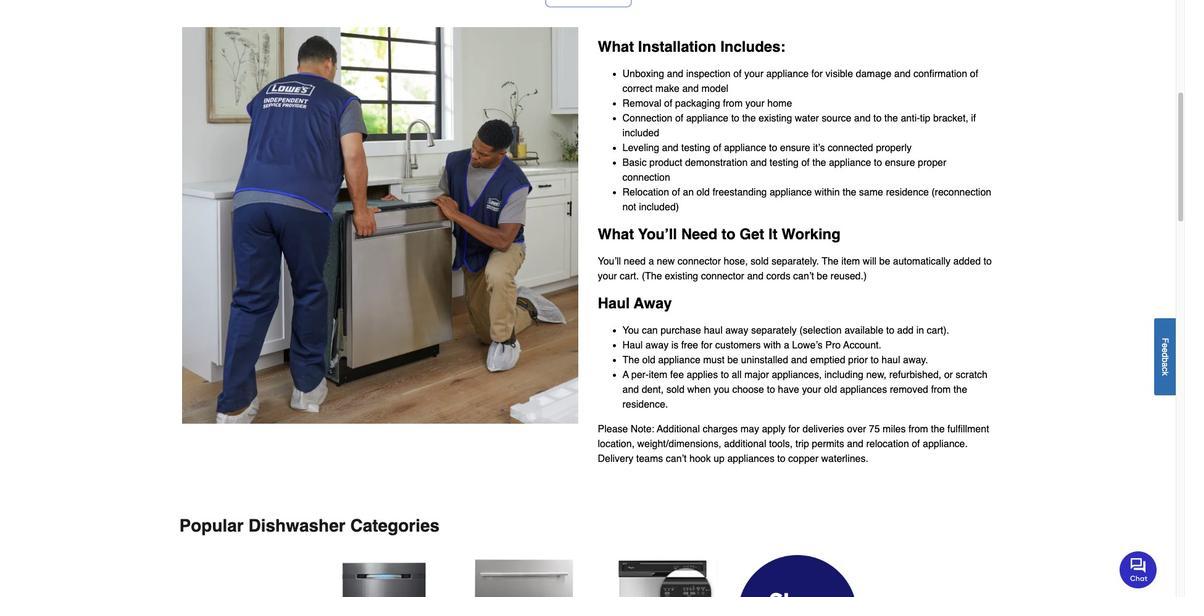 Task type: vqa. For each thing, say whether or not it's contained in the screenshot.
the Buzzing
no



Task type: locate. For each thing, give the bounding box(es) containing it.
a right 'with'
[[784, 340, 789, 352]]

e up the b
[[1160, 348, 1170, 353]]

item up dent, on the bottom right
[[649, 370, 667, 381]]

of
[[733, 69, 742, 80], [970, 69, 978, 80], [664, 98, 672, 110], [675, 113, 683, 124], [713, 143, 721, 154], [801, 158, 810, 169], [672, 187, 680, 198], [912, 439, 920, 450]]

0 horizontal spatial be
[[727, 355, 738, 366]]

old up per-
[[642, 355, 655, 366]]

old down including
[[824, 385, 837, 396]]

and up freestanding
[[750, 158, 767, 169]]

emptied
[[810, 355, 845, 366]]

get
[[740, 226, 764, 243]]

0 horizontal spatial haul
[[704, 326, 723, 337]]

0 vertical spatial item
[[841, 256, 860, 268]]

from down or
[[931, 385, 951, 396]]

2 what from the top
[[598, 226, 634, 243]]

0 horizontal spatial item
[[649, 370, 667, 381]]

away
[[634, 295, 672, 313]]

be right the will
[[879, 256, 890, 268]]

1 vertical spatial from
[[931, 385, 951, 396]]

per-
[[631, 370, 649, 381]]

and inside you'll need a new connector hose, sold separately. the item will be automatically added to your cart. (the existing connector and cords can't be reused.)
[[747, 271, 764, 282]]

the down scratch at bottom
[[954, 385, 967, 396]]

the down it's
[[812, 158, 826, 169]]

the left same
[[843, 187, 856, 198]]

e up d
[[1160, 343, 1170, 348]]

1 horizontal spatial the
[[822, 256, 839, 268]]

scratch
[[956, 370, 988, 381]]

the up demonstration
[[742, 113, 756, 124]]

2 vertical spatial from
[[908, 424, 928, 435]]

new
[[657, 256, 675, 268]]

1 vertical spatial testing
[[770, 158, 799, 169]]

a inside you can purchase haul away separately (selection available to add in cart). haul away is free for customers with a lowe's pro account. the old appliance must be uninstalled and emptied prior to haul away. a per-item fee applies to all major appliances, including new, refurbished, or scratch and dent, sold when you choose to have your old appliances removed from the residence.
[[784, 340, 789, 352]]

0 vertical spatial ensure
[[780, 143, 810, 154]]

separately.
[[771, 256, 819, 268]]

please note: additional charges may apply for deliveries over 75 miles from the fulfillment location, weight/dimensions, additional tools, trip permits and relocation of appliance. delivery teams can't hook up appliances to copper waterlines.
[[598, 424, 989, 465]]

appliances down the new,
[[840, 385, 887, 396]]

appliances down additional
[[727, 454, 775, 465]]

existing down 'new'
[[665, 271, 698, 282]]

1 horizontal spatial be
[[817, 271, 828, 282]]

cart).
[[927, 326, 949, 337]]

0 vertical spatial appliances
[[840, 385, 887, 396]]

the up a
[[622, 355, 640, 366]]

your down the appliances,
[[802, 385, 821, 396]]

can't inside the please note: additional charges may apply for deliveries over 75 miles from the fulfillment location, weight/dimensions, additional tools, trip permits and relocation of appliance. delivery teams can't hook up appliances to copper waterlines.
[[666, 454, 687, 465]]

for inside unboxing and inspection of your appliance for visible damage and confirmation of correct make and model removal of packaging from your home connection of appliance to the existing water source and to the anti-tip bracket, if included leveling and testing of appliance to ensure it's connected properly basic product demonstration and testing of the appliance to ensure proper connection relocation of an old freestanding appliance within the same residence (reconnection not included)
[[811, 69, 823, 80]]

1 vertical spatial a
[[784, 340, 789, 352]]

appliance up 'home'
[[766, 69, 809, 80]]

including
[[824, 370, 863, 381]]

1 horizontal spatial sold
[[751, 256, 769, 268]]

1 horizontal spatial away
[[725, 326, 748, 337]]

can't
[[793, 271, 814, 282], [666, 454, 687, 465]]

2 vertical spatial a
[[1160, 362, 1170, 367]]

away up customers
[[725, 326, 748, 337]]

refurbished,
[[889, 370, 941, 381]]

1 vertical spatial sold
[[666, 385, 685, 396]]

two lowe's independent installers installing a stainless steel dishwasher in a kitchen. image
[[182, 27, 578, 424]]

haul down you
[[622, 340, 643, 352]]

installation service in 2 easy steps. choose your product. add installation at checkout. image
[[179, 0, 997, 8]]

water
[[795, 113, 819, 124]]

75
[[869, 424, 880, 435]]

0 vertical spatial sold
[[751, 256, 769, 268]]

old
[[697, 187, 710, 198], [642, 355, 655, 366], [824, 385, 837, 396]]

for inside the please note: additional charges may apply for deliveries over 75 miles from the fulfillment location, weight/dimensions, additional tools, trip permits and relocation of appliance. delivery teams can't hook up appliances to copper waterlines.
[[788, 424, 800, 435]]

packaging
[[675, 98, 720, 110]]

old right the 'an' in the top of the page
[[697, 187, 710, 198]]

1 horizontal spatial for
[[788, 424, 800, 435]]

be up all
[[727, 355, 738, 366]]

need
[[624, 256, 646, 268]]

the
[[742, 113, 756, 124], [884, 113, 898, 124], [812, 158, 826, 169], [843, 187, 856, 198], [954, 385, 967, 396], [931, 424, 945, 435]]

connector down hose,
[[701, 271, 744, 282]]

account.
[[843, 340, 881, 352]]

0 vertical spatial can't
[[793, 271, 814, 282]]

a stainless steel dishwasher with a bar-style handle for opening and closing. image
[[458, 556, 578, 597]]

ensure down "properly" in the right top of the page
[[885, 158, 915, 169]]

haul
[[704, 326, 723, 337], [882, 355, 900, 366]]

and up make at the top right of the page
[[667, 69, 683, 80]]

existing down 'home'
[[759, 113, 792, 124]]

item inside you can purchase haul away separately (selection available to add in cart). haul away is free for customers with a lowe's pro account. the old appliance must be uninstalled and emptied prior to haul away. a per-item fee applies to all major appliances, including new, refurbished, or scratch and dent, sold when you choose to have your old appliances removed from the residence.
[[649, 370, 667, 381]]

to left all
[[721, 370, 729, 381]]

what
[[598, 39, 634, 56], [598, 226, 634, 243]]

to down "properly" in the right top of the page
[[874, 158, 882, 169]]

appliances inside you can purchase haul away separately (selection available to add in cart). haul away is free for customers with a lowe's pro account. the old appliance must be uninstalled and emptied prior to haul away. a per-item fee applies to all major appliances, including new, refurbished, or scratch and dent, sold when you choose to have your old appliances removed from the residence.
[[840, 385, 887, 396]]

and down over
[[847, 439, 863, 450]]

2 horizontal spatial for
[[811, 69, 823, 80]]

haul down the cart.
[[598, 295, 630, 313]]

0 horizontal spatial existing
[[665, 271, 698, 282]]

item
[[841, 256, 860, 268], [649, 370, 667, 381]]

(the
[[642, 271, 662, 282]]

existing inside unboxing and inspection of your appliance for visible damage and confirmation of correct make and model removal of packaging from your home connection of appliance to the existing water source and to the anti-tip bracket, if included leveling and testing of appliance to ensure it's connected properly basic product demonstration and testing of the appliance to ensure proper connection relocation of an old freestanding appliance within the same residence (reconnection not included)
[[759, 113, 792, 124]]

to left have
[[767, 385, 775, 396]]

your inside you can purchase haul away separately (selection available to add in cart). haul away is free for customers with a lowe's pro account. the old appliance must be uninstalled and emptied prior to haul away. a per-item fee applies to all major appliances, including new, refurbished, or scratch and dent, sold when you choose to have your old appliances removed from the residence.
[[802, 385, 821, 396]]

source
[[822, 113, 851, 124]]

0 horizontal spatial testing
[[681, 143, 710, 154]]

and up product
[[662, 143, 678, 154]]

away down the can
[[646, 340, 669, 352]]

1 vertical spatial old
[[642, 355, 655, 366]]

0 vertical spatial you'll
[[638, 226, 677, 243]]

appliance up fee
[[658, 355, 700, 366]]

home
[[767, 98, 792, 110]]

your
[[744, 69, 764, 80], [745, 98, 765, 110], [598, 271, 617, 282], [802, 385, 821, 396]]

to up the new,
[[871, 355, 879, 366]]

what down "not"
[[598, 226, 634, 243]]

2 horizontal spatial a
[[1160, 362, 1170, 367]]

sold down fee
[[666, 385, 685, 396]]

delivery
[[598, 454, 633, 465]]

2 vertical spatial for
[[788, 424, 800, 435]]

0 horizontal spatial away
[[646, 340, 669, 352]]

the up reused.)
[[822, 256, 839, 268]]

1 horizontal spatial existing
[[759, 113, 792, 124]]

0 vertical spatial old
[[697, 187, 710, 198]]

(reconnection
[[932, 187, 991, 198]]

correct
[[622, 84, 653, 95]]

0 vertical spatial a
[[648, 256, 654, 268]]

uninstalled
[[741, 355, 788, 366]]

if
[[971, 113, 976, 124]]

you'll down included)
[[638, 226, 677, 243]]

1 vertical spatial the
[[622, 355, 640, 366]]

sold inside you can purchase haul away separately (selection available to add in cart). haul away is free for customers with a lowe's pro account. the old appliance must be uninstalled and emptied prior to haul away. a per-item fee applies to all major appliances, including new, refurbished, or scratch and dent, sold when you choose to have your old appliances removed from the residence.
[[666, 385, 685, 396]]

basic
[[622, 158, 647, 169]]

sold up cords
[[751, 256, 769, 268]]

when
[[687, 385, 711, 396]]

0 horizontal spatial the
[[622, 355, 640, 366]]

0 vertical spatial the
[[822, 256, 839, 268]]

the up appliance.
[[931, 424, 945, 435]]

k
[[1160, 371, 1170, 376]]

must
[[703, 355, 725, 366]]

appliance down connected
[[829, 158, 871, 169]]

new,
[[866, 370, 887, 381]]

1 horizontal spatial appliances
[[840, 385, 887, 396]]

for up must
[[701, 340, 713, 352]]

proper
[[918, 158, 946, 169]]

with
[[764, 340, 781, 352]]

0 horizontal spatial a
[[648, 256, 654, 268]]

and left cords
[[747, 271, 764, 282]]

weight/dimensions,
[[637, 439, 721, 450]]

you'll up the cart.
[[598, 256, 621, 268]]

0 vertical spatial what
[[598, 39, 634, 56]]

for up trip
[[788, 424, 800, 435]]

visible
[[826, 69, 853, 80]]

you
[[622, 326, 639, 337]]

1 vertical spatial away
[[646, 340, 669, 352]]

2 vertical spatial old
[[824, 385, 837, 396]]

the left anti-
[[884, 113, 898, 124]]

2 vertical spatial be
[[727, 355, 738, 366]]

0 vertical spatial from
[[723, 98, 743, 110]]

of inside the please note: additional charges may apply for deliveries over 75 miles from the fulfillment location, weight/dimensions, additional tools, trip permits and relocation of appliance. delivery teams can't hook up appliances to copper waterlines.
[[912, 439, 920, 450]]

and
[[667, 69, 683, 80], [894, 69, 911, 80], [682, 84, 699, 95], [854, 113, 871, 124], [662, 143, 678, 154], [750, 158, 767, 169], [747, 271, 764, 282], [791, 355, 808, 366], [622, 385, 639, 396], [847, 439, 863, 450]]

to down the tools,
[[777, 454, 786, 465]]

from down model
[[723, 98, 743, 110]]

1 vertical spatial can't
[[666, 454, 687, 465]]

1 vertical spatial haul
[[622, 340, 643, 352]]

from right miles
[[908, 424, 928, 435]]

1 vertical spatial item
[[649, 370, 667, 381]]

and right the source
[[854, 113, 871, 124]]

for left visible
[[811, 69, 823, 80]]

teams
[[636, 454, 663, 465]]

inspection
[[686, 69, 731, 80]]

0 horizontal spatial appliances
[[727, 454, 775, 465]]

can't down separately.
[[793, 271, 814, 282]]

from inside unboxing and inspection of your appliance for visible damage and confirmation of correct make and model removal of packaging from your home connection of appliance to the existing water source and to the anti-tip bracket, if included leveling and testing of appliance to ensure it's connected properly basic product demonstration and testing of the appliance to ensure proper connection relocation of an old freestanding appliance within the same residence (reconnection not included)
[[723, 98, 743, 110]]

haul away
[[598, 295, 672, 313]]

0 vertical spatial be
[[879, 256, 890, 268]]

item up reused.)
[[841, 256, 860, 268]]

0 horizontal spatial sold
[[666, 385, 685, 396]]

leveling
[[622, 143, 659, 154]]

0 vertical spatial existing
[[759, 113, 792, 124]]

testing up demonstration
[[681, 143, 710, 154]]

1 vertical spatial ensure
[[885, 158, 915, 169]]

lowe's
[[792, 340, 823, 352]]

haul up customers
[[704, 326, 723, 337]]

chat invite button image
[[1120, 551, 1157, 589]]

testing down water
[[770, 158, 799, 169]]

0 horizontal spatial you'll
[[598, 256, 621, 268]]

you'll
[[638, 226, 677, 243], [598, 256, 621, 268]]

be left reused.)
[[817, 271, 828, 282]]

0 horizontal spatial for
[[701, 340, 713, 352]]

1 horizontal spatial old
[[697, 187, 710, 198]]

reused.)
[[831, 271, 867, 282]]

model
[[702, 84, 728, 95]]

a left 'new'
[[648, 256, 654, 268]]

a
[[622, 370, 629, 381]]

0 vertical spatial for
[[811, 69, 823, 80]]

1 horizontal spatial a
[[784, 340, 789, 352]]

your left the cart.
[[598, 271, 617, 282]]

and right 'damage'
[[894, 69, 911, 80]]

from inside the please note: additional charges may apply for deliveries over 75 miles from the fulfillment location, weight/dimensions, additional tools, trip permits and relocation of appliance. delivery teams can't hook up appliances to copper waterlines.
[[908, 424, 928, 435]]

what installation includes:
[[598, 39, 785, 56]]

1 horizontal spatial item
[[841, 256, 860, 268]]

1 what from the top
[[598, 39, 634, 56]]

1 horizontal spatial ensure
[[885, 158, 915, 169]]

to right added on the top right of page
[[984, 256, 992, 268]]

what for what installation includes:
[[598, 39, 634, 56]]

make
[[655, 84, 680, 95]]

to down 'home'
[[769, 143, 777, 154]]

of right 'relocation'
[[912, 439, 920, 450]]

of right confirmation
[[970, 69, 978, 80]]

1 horizontal spatial testing
[[770, 158, 799, 169]]

for for appliance
[[811, 69, 823, 80]]

appliances,
[[772, 370, 822, 381]]

0 horizontal spatial from
[[723, 98, 743, 110]]

of left the 'an' in the top of the page
[[672, 187, 680, 198]]

f e e d b a c k
[[1160, 338, 1170, 376]]

what for what you'll need to get it working
[[598, 226, 634, 243]]

testing
[[681, 143, 710, 154], [770, 158, 799, 169]]

can't down 'weight/dimensions,'
[[666, 454, 687, 465]]

to
[[731, 113, 739, 124], [873, 113, 882, 124], [769, 143, 777, 154], [874, 158, 882, 169], [722, 226, 736, 243], [984, 256, 992, 268], [886, 326, 894, 337], [871, 355, 879, 366], [721, 370, 729, 381], [767, 385, 775, 396], [777, 454, 786, 465]]

1 horizontal spatial from
[[908, 424, 928, 435]]

ensure
[[780, 143, 810, 154], [885, 158, 915, 169]]

of up demonstration
[[713, 143, 721, 154]]

1 vertical spatial existing
[[665, 271, 698, 282]]

1 horizontal spatial can't
[[793, 271, 814, 282]]

of down water
[[801, 158, 810, 169]]

location,
[[598, 439, 635, 450]]

0 horizontal spatial can't
[[666, 454, 687, 465]]

removed
[[890, 385, 928, 396]]

ensure left it's
[[780, 143, 810, 154]]

automatically
[[893, 256, 951, 268]]

0 horizontal spatial ensure
[[780, 143, 810, 154]]

bracket,
[[933, 113, 968, 124]]

cords
[[766, 271, 790, 282]]

1 vertical spatial haul
[[882, 355, 900, 366]]

2 horizontal spatial from
[[931, 385, 951, 396]]

damage
[[856, 69, 891, 80]]

a up k
[[1160, 362, 1170, 367]]

included)
[[639, 202, 679, 213]]

connector down need
[[678, 256, 721, 268]]

appliance inside you can purchase haul away separately (selection available to add in cart). haul away is free for customers with a lowe's pro account. the old appliance must be uninstalled and emptied prior to haul away. a per-item fee applies to all major appliances, including new, refurbished, or scratch and dent, sold when you choose to have your old appliances removed from the residence.
[[658, 355, 700, 366]]

major
[[744, 370, 769, 381]]

unboxing and inspection of your appliance for visible damage and confirmation of correct make and model removal of packaging from your home connection of appliance to the existing water source and to the anti-tip bracket, if included leveling and testing of appliance to ensure it's connected properly basic product demonstration and testing of the appliance to ensure proper connection relocation of an old freestanding appliance within the same residence (reconnection not included)
[[622, 69, 991, 213]]

1 vertical spatial for
[[701, 340, 713, 352]]

old inside unboxing and inspection of your appliance for visible damage and confirmation of correct make and model removal of packaging from your home connection of appliance to the existing water source and to the anti-tip bracket, if included leveling and testing of appliance to ensure it's connected properly basic product demonstration and testing of the appliance to ensure proper connection relocation of an old freestanding appliance within the same residence (reconnection not included)
[[697, 187, 710, 198]]

to left anti-
[[873, 113, 882, 124]]

of down the packaging
[[675, 113, 683, 124]]

1 vertical spatial be
[[817, 271, 828, 282]]

1 vertical spatial appliances
[[727, 454, 775, 465]]

1 horizontal spatial you'll
[[638, 226, 677, 243]]

to left add
[[886, 326, 894, 337]]

haul up the new,
[[882, 355, 900, 366]]

0 vertical spatial haul
[[704, 326, 723, 337]]

1 vertical spatial what
[[598, 226, 634, 243]]

add
[[897, 326, 914, 337]]

away.
[[903, 355, 928, 366]]

what up "unboxing" on the right top
[[598, 39, 634, 56]]

available
[[844, 326, 883, 337]]

appliance
[[766, 69, 809, 80], [686, 113, 728, 124], [724, 143, 766, 154], [829, 158, 871, 169], [770, 187, 812, 198], [658, 355, 700, 366]]

connector
[[678, 256, 721, 268], [701, 271, 744, 282]]

1 vertical spatial you'll
[[598, 256, 621, 268]]



Task type: describe. For each thing, give the bounding box(es) containing it.
from inside you can purchase haul away separately (selection available to add in cart). haul away is free for customers with a lowe's pro account. the old appliance must be uninstalled and emptied prior to haul away. a per-item fee applies to all major appliances, including new, refurbished, or scratch and dent, sold when you choose to have your old appliances removed from the residence.
[[931, 385, 951, 396]]

of down make at the top right of the page
[[664, 98, 672, 110]]

it's
[[813, 143, 825, 154]]

will
[[863, 256, 877, 268]]

item inside you'll need a new connector hose, sold separately. the item will be automatically added to your cart. (the existing connector and cords can't be reused.)
[[841, 256, 860, 268]]

2 e from the top
[[1160, 348, 1170, 353]]

fulfillment
[[947, 424, 989, 435]]

appliance down the packaging
[[686, 113, 728, 124]]

same
[[859, 187, 883, 198]]

appliance left within in the top of the page
[[770, 187, 812, 198]]

trip
[[795, 439, 809, 450]]

permits
[[812, 439, 844, 450]]

it
[[768, 226, 777, 243]]

removal
[[622, 98, 661, 110]]

d
[[1160, 353, 1170, 358]]

c
[[1160, 367, 1170, 371]]

choose
[[732, 385, 764, 396]]

residence
[[886, 187, 929, 198]]

additional
[[724, 439, 766, 450]]

or
[[944, 370, 953, 381]]

what you'll need to get it working
[[598, 226, 841, 243]]

includes:
[[720, 39, 785, 56]]

have
[[778, 385, 799, 396]]

apply
[[762, 424, 786, 435]]

prior
[[848, 355, 868, 366]]

0 horizontal spatial old
[[642, 355, 655, 366]]

charges
[[703, 424, 738, 435]]

working
[[782, 226, 841, 243]]

haul inside you can purchase haul away separately (selection available to add in cart). haul away is free for customers with a lowe's pro account. the old appliance must be uninstalled and emptied prior to haul away. a per-item fee applies to all major appliances, including new, refurbished, or scratch and dent, sold when you choose to have your old appliances removed from the residence.
[[622, 340, 643, 352]]

and inside the please note: additional charges may apply for deliveries over 75 miles from the fulfillment location, weight/dimensions, additional tools, trip permits and relocation of appliance. delivery teams can't hook up appliances to copper waterlines.
[[847, 439, 863, 450]]

note:
[[631, 424, 654, 435]]

popular
[[179, 516, 244, 536]]

shop all. image
[[737, 556, 857, 597]]

appliance up demonstration
[[724, 143, 766, 154]]

applies
[[687, 370, 718, 381]]

may
[[741, 424, 759, 435]]

residence.
[[622, 400, 668, 411]]

within
[[815, 187, 840, 198]]

your inside you'll need a new connector hose, sold separately. the item will be automatically added to your cart. (the existing connector and cords can't be reused.)
[[598, 271, 617, 282]]

cart.
[[620, 271, 639, 282]]

up
[[714, 454, 725, 465]]

to inside the please note: additional charges may apply for deliveries over 75 miles from the fulfillment location, weight/dimensions, additional tools, trip permits and relocation of appliance. delivery teams can't hook up appliances to copper waterlines.
[[777, 454, 786, 465]]

0 vertical spatial haul
[[598, 295, 630, 313]]

to up demonstration
[[731, 113, 739, 124]]

appliances inside the please note: additional charges may apply for deliveries over 75 miles from the fulfillment location, weight/dimensions, additional tools, trip permits and relocation of appliance. delivery teams can't hook up appliances to copper waterlines.
[[727, 454, 775, 465]]

connected
[[828, 143, 873, 154]]

connection
[[622, 173, 670, 184]]

2 horizontal spatial old
[[824, 385, 837, 396]]

the inside you'll need a new connector hose, sold separately. the item will be automatically added to your cart. (the existing connector and cords can't be reused.)
[[822, 256, 839, 268]]

categories
[[350, 516, 440, 536]]

to inside you'll need a new connector hose, sold separately. the item will be automatically added to your cart. (the existing connector and cords can't be reused.)
[[984, 256, 992, 268]]

can't inside you'll need a new connector hose, sold separately. the item will be automatically added to your cart. (the existing connector and cords can't be reused.)
[[793, 271, 814, 282]]

and up the appliances,
[[791, 355, 808, 366]]

hook
[[689, 454, 711, 465]]

demonstration
[[685, 158, 748, 169]]

installation
[[638, 39, 716, 56]]

in
[[916, 326, 924, 337]]

waterlines.
[[821, 454, 868, 465]]

your left 'home'
[[745, 98, 765, 110]]

relocation
[[622, 187, 669, 198]]

a stainless steel built-in front-control dishwasher. image
[[598, 556, 718, 597]]

you
[[714, 385, 730, 396]]

added
[[953, 256, 981, 268]]

product
[[649, 158, 682, 169]]

f e e d b a c k button
[[1154, 318, 1176, 395]]

a dark gray built-in dishwasher. image
[[319, 556, 439, 597]]

existing inside you'll need a new connector hose, sold separately. the item will be automatically added to your cart. (the existing connector and cords can't be reused.)
[[665, 271, 698, 282]]

0 vertical spatial away
[[725, 326, 748, 337]]

a inside you'll need a new connector hose, sold separately. the item will be automatically added to your cart. (the existing connector and cords can't be reused.)
[[648, 256, 654, 268]]

customers
[[715, 340, 761, 352]]

your down includes:
[[744, 69, 764, 80]]

f
[[1160, 338, 1170, 343]]

dent,
[[642, 385, 664, 396]]

need
[[681, 226, 717, 243]]

you'll need a new connector hose, sold separately. the item will be automatically added to your cart. (the existing connector and cords can't be reused.)
[[598, 256, 992, 282]]

be inside you can purchase haul away separately (selection available to add in cart). haul away is free for customers with a lowe's pro account. the old appliance must be uninstalled and emptied prior to haul away. a per-item fee applies to all major appliances, including new, refurbished, or scratch and dent, sold when you choose to have your old appliances removed from the residence.
[[727, 355, 738, 366]]

0 vertical spatial testing
[[681, 143, 710, 154]]

b
[[1160, 358, 1170, 362]]

freestanding
[[713, 187, 767, 198]]

the inside the please note: additional charges may apply for deliveries over 75 miles from the fulfillment location, weight/dimensions, additional tools, trip permits and relocation of appliance. delivery teams can't hook up appliances to copper waterlines.
[[931, 424, 945, 435]]

0 vertical spatial connector
[[678, 256, 721, 268]]

popular dishwasher categories
[[179, 516, 440, 536]]

can
[[642, 326, 658, 337]]

is
[[671, 340, 678, 352]]

(selection
[[799, 326, 842, 337]]

hose,
[[724, 256, 748, 268]]

the inside you can purchase haul away separately (selection available to add in cart). haul away is free for customers with a lowe's pro account. the old appliance must be uninstalled and emptied prior to haul away. a per-item fee applies to all major appliances, including new, refurbished, or scratch and dent, sold when you choose to have your old appliances removed from the residence.
[[954, 385, 967, 396]]

1 e from the top
[[1160, 343, 1170, 348]]

an
[[683, 187, 694, 198]]

sold inside you'll need a new connector hose, sold separately. the item will be automatically added to your cart. (the existing connector and cords can't be reused.)
[[751, 256, 769, 268]]

tools,
[[769, 439, 793, 450]]

and down a
[[622, 385, 639, 396]]

please
[[598, 424, 628, 435]]

2 horizontal spatial be
[[879, 256, 890, 268]]

connection
[[622, 113, 672, 124]]

fee
[[670, 370, 684, 381]]

miles
[[883, 424, 906, 435]]

confirmation
[[913, 69, 967, 80]]

a inside button
[[1160, 362, 1170, 367]]

all
[[732, 370, 742, 381]]

purchase
[[661, 326, 701, 337]]

dishwasher
[[248, 516, 345, 536]]

of right inspection
[[733, 69, 742, 80]]

you'll inside you'll need a new connector hose, sold separately. the item will be automatically added to your cart. (the existing connector and cords can't be reused.)
[[598, 256, 621, 268]]

tip
[[920, 113, 930, 124]]

and up the packaging
[[682, 84, 699, 95]]

1 vertical spatial connector
[[701, 271, 744, 282]]

to left get
[[722, 226, 736, 243]]

the inside you can purchase haul away separately (selection available to add in cart). haul away is free for customers with a lowe's pro account. the old appliance must be uninstalled and emptied prior to haul away. a per-item fee applies to all major appliances, including new, refurbished, or scratch and dent, sold when you choose to have your old appliances removed from the residence.
[[622, 355, 640, 366]]

for for apply
[[788, 424, 800, 435]]

properly
[[876, 143, 912, 154]]

relocation
[[866, 439, 909, 450]]

1 horizontal spatial haul
[[882, 355, 900, 366]]

for inside you can purchase haul away separately (selection available to add in cart). haul away is free for customers with a lowe's pro account. the old appliance must be uninstalled and emptied prior to haul away. a per-item fee applies to all major appliances, including new, refurbished, or scratch and dent, sold when you choose to have your old appliances removed from the residence.
[[701, 340, 713, 352]]

separately
[[751, 326, 797, 337]]



